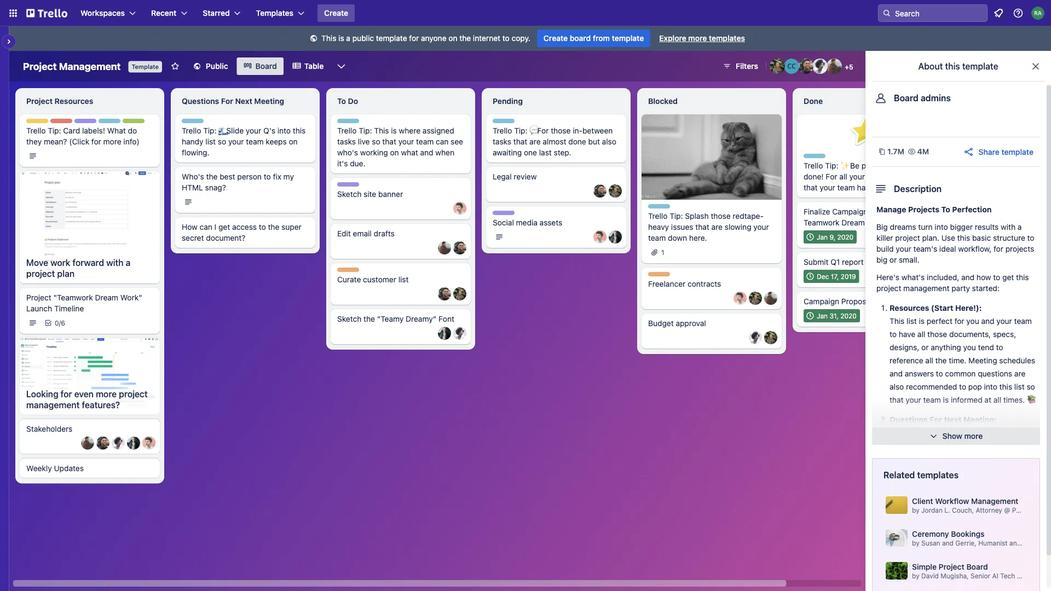Task type: describe. For each thing, give the bounding box(es) containing it.
designs,
[[890, 343, 920, 352]]

31,
[[830, 312, 839, 320]]

project management
[[23, 60, 121, 72]]

ruby anderson (rubyanderson7) image
[[1032, 7, 1045, 20]]

or inside resources (start here!): this list is perfect for you and your team to have all those documents, specs, designs, or anything you tend to reference all the time. meeting schedules and answers to common questions are also recommended to pop into this list so that your team is informed at all times. 📚
[[922, 343, 929, 352]]

sketch inside 'sketch the "teamy dreamy" font' link
[[337, 315, 362, 324]]

project inside here's what's included, and how to get this project management party started:
[[877, 284, 902, 293]]

trello tip: card labels! what do they mean? (click for more info)
[[26, 126, 139, 146]]

with inside move work forward with a project plan
[[106, 258, 124, 268]]

stakeholders link
[[26, 424, 153, 435]]

trello tip trello tip: splash those redtape- heavy issues that are slowing your team down here.
[[648, 205, 769, 243]]

✨ inside trello tip trello tip: ✨ be proud! you're done! for all your finished tasks that your team has hustled on.
[[841, 161, 848, 170]]

simple project board by david mugisha, senior ai tech delivery an
[[912, 563, 1051, 580]]

who's
[[337, 148, 358, 157]]

questions for questions for next meeting
[[182, 97, 219, 106]]

2020 for campaign
[[838, 233, 854, 241]]

1 horizontal spatial stephen (stephen11674280) image
[[609, 231, 622, 244]]

heavy
[[648, 223, 669, 232]]

when
[[436, 148, 455, 157]]

1 vertical spatial templates
[[917, 470, 959, 481]]

2020 for proposal
[[841, 312, 857, 320]]

also inside 'trello tip trello tip: 💬for those in-between tasks that are almost done but also awaiting one last step.'
[[602, 137, 617, 146]]

primary element
[[0, 0, 1051, 26]]

trello tip: this is where assigned tasks live so that your team can see who's working on what and when it's due. link
[[337, 125, 464, 169]]

down
[[668, 234, 687, 243]]

forget
[[934, 429, 955, 438]]

project inside big dreams turn into bigger results with a killer project plan. use this basic structure to build your team's ideal workflow, for projects big or small.
[[896, 234, 920, 243]]

your down done!
[[820, 183, 836, 192]]

trello tip halp
[[99, 119, 137, 127]]

this inside here's what's included, and how to get this project management party started:
[[1016, 273, 1029, 282]]

✨ inside finalize campaign name: teamwork dream work ✨
[[888, 218, 895, 227]]

1 horizontal spatial brooke (brooke94205718) image
[[609, 185, 622, 198]]

resources inside resources (start here!): this list is perfect for you and your team to have all those documents, specs, designs, or anything you tend to reference all the time. meeting schedules and answers to common questions are also recommended to pop into this list so that your team is informed at all times. 📚
[[890, 304, 930, 313]]

all right the at
[[994, 396, 1002, 405]]

for left anyone
[[409, 34, 419, 43]]

that inside "trello tip trello tip: this is where assigned tasks live so that your team can see who's working on what and when it's due."
[[382, 137, 396, 146]]

and inside here's what's included, and how to get this project management party started:
[[962, 273, 975, 282]]

management inside "looking for even more project management features?"
[[26, 400, 80, 410]]

Board name text field
[[18, 58, 126, 75]]

tip: for trello tip: this is where assigned tasks live so that your team can see who's working on what and when it's due.
[[359, 126, 372, 135]]

your right 🌊slide
[[246, 126, 261, 135]]

0 horizontal spatial color: purple, title: "design team" element
[[74, 119, 115, 127]]

be
[[851, 161, 860, 170]]

public
[[206, 62, 228, 71]]

into inside questions for next meeting: never again forget that important question you thought of in the shower this morning! slide your q's into this handy list so your team keeps on flowing. 🌊
[[990, 455, 1003, 464]]

between
[[583, 126, 613, 135]]

this inside big dreams turn into bigger results with a killer project plan. use this basic structure to build your team's ideal workflow, for projects big or small.
[[958, 234, 971, 243]]

tip for trello tip: 🌊slide your q's into this handy list so your team keeps on flowing.
[[201, 119, 211, 127]]

on inside "trello tip trello tip: this is where assigned tasks live so that your team can see who's working on what and when it's due."
[[390, 148, 399, 157]]

Blocked text field
[[642, 93, 782, 110]]

this inside "trello tip trello tip: this is where assigned tasks live so that your team can see who's working on what and when it's due."
[[374, 126, 389, 135]]

public
[[353, 34, 374, 43]]

todd (todd05497623) image for middle brooke (brooke94205718) icon
[[734, 292, 747, 305]]

due.
[[350, 159, 366, 168]]

trello tip: 💬for those in-between tasks that are almost done but also awaiting one last step. link
[[493, 125, 620, 158]]

todd (todd05497623) image for right stephen (stephen11674280) icon
[[594, 231, 607, 244]]

internet
[[473, 34, 501, 43]]

the inside how can i get access to the super secret document?
[[268, 223, 280, 232]]

for for questions for next meeting: never again forget that important question you thought of in the shower this morning! slide your q's into this handy list so your team keeps on flowing. 🌊
[[930, 415, 943, 424]]

from
[[593, 34, 610, 43]]

more inside show more button
[[965, 432, 983, 441]]

what
[[401, 148, 418, 157]]

0 vertical spatial team
[[98, 119, 115, 127]]

jan for finalize
[[817, 233, 828, 241]]

can inside how can i get access to the super secret document?
[[200, 223, 212, 232]]

so inside questions for next meeting: never again forget that important question you thought of in the shower this morning! slide your q's into this handy list so your team keeps on flowing. 🌊
[[926, 468, 934, 477]]

this inside resources (start here!): this list is perfect for you and your team to have all those documents, specs, designs, or anything you tend to reference all the time. meeting schedules and answers to common questions are also recommended to pop into this list so that your team is informed at all times. 📚
[[1000, 383, 1013, 392]]

project for project "teamwork dream work" launch timeline
[[26, 293, 51, 302]]

move work forward with a project plan link
[[20, 253, 160, 284]]

questions for questions for next meeting: never again forget that important question you thought of in the shower this morning! slide your q's into this handy list so your team keeps on flowing. 🌊
[[890, 415, 928, 424]]

to inside text box
[[337, 97, 346, 106]]

how can i get access to the super secret document?
[[182, 223, 302, 243]]

related templates
[[884, 470, 959, 481]]

public button
[[186, 58, 235, 75]]

0 vertical spatial todd (todd05497623) image
[[453, 202, 467, 215]]

campaign proposal
[[804, 297, 873, 306]]

to left have
[[890, 330, 897, 339]]

1 vertical spatial you
[[964, 343, 976, 352]]

also inside resources (start here!): this list is perfect for you and your team to have all those documents, specs, designs, or anything you tend to reference all the time. meeting schedules and answers to common questions are also recommended to pop into this list so that your team is informed at all times. 📚
[[890, 383, 904, 392]]

next for meeting
[[235, 97, 252, 106]]

(start
[[931, 304, 954, 313]]

ceremony bookings link
[[884, 527, 1029, 549]]

done
[[569, 137, 586, 146]]

tasks for live
[[337, 137, 356, 146]]

your inside "trello tip trello tip: this is where assigned tasks live so that your team can see who's working on what and when it's due."
[[399, 137, 414, 146]]

and down reference
[[890, 369, 903, 378]]

your up specs,
[[997, 317, 1013, 326]]

your down of
[[958, 455, 973, 464]]

tip: inside the 'trello tip trello tip: splash those redtape- heavy issues that are slowing your team down here.'
[[670, 212, 683, 221]]

senior
[[971, 572, 991, 580]]

can inside "trello tip trello tip: this is where assigned tasks live so that your team can see who's working on what and when it's due."
[[436, 137, 449, 146]]

dec 17, 2019
[[817, 273, 856, 280]]

starred
[[203, 8, 230, 18]]

budget
[[648, 319, 674, 328]]

plan
[[57, 269, 75, 279]]

q's inside trello tip trello tip: 🌊slide your q's into this handy list so your team keeps on flowing.
[[263, 126, 275, 135]]

template right from
[[612, 34, 644, 43]]

0 horizontal spatial this
[[322, 34, 336, 43]]

chris (chris42642663) image
[[798, 59, 814, 74]]

javier (javier85303346) image for edit email drafts
[[438, 242, 451, 255]]

tasks inside trello tip trello tip: ✨ be proud! you're done! for all your finished tasks that your team has hustled on.
[[897, 172, 916, 181]]

Pending text field
[[486, 93, 627, 110]]

starred button
[[196, 4, 247, 22]]

your down slide
[[936, 468, 952, 477]]

Questions For Next Meeting text field
[[175, 93, 315, 110]]

campaign inside finalize campaign name: teamwork dream work ✨
[[833, 207, 868, 216]]

law
[[1035, 507, 1047, 514]]

tip: inside trello tip: card labels! what do they mean? (click for more info)
[[48, 126, 61, 135]]

to inside how can i get access to the super secret document?
[[259, 223, 266, 232]]

handy inside questions for next meeting: never again forget that important question you thought of in the shower this morning! slide your q's into this handy list so your team keeps on flowing. 🌊
[[890, 468, 912, 477]]

0 vertical spatial you
[[967, 317, 980, 326]]

5
[[849, 63, 854, 71]]

perfection
[[953, 205, 992, 214]]

important
[[973, 429, 1008, 438]]

common
[[945, 369, 976, 378]]

list inside trello tip trello tip: 🌊slide your q's into this handy list so your team keeps on flowing.
[[206, 137, 216, 146]]

the inside resources (start here!): this list is perfect for you and your team to have all those documents, specs, designs, or anything you tend to reference all the time. meeting schedules and answers to common questions are also recommended to pop into this list so that your team is informed at all times. 📚
[[936, 356, 947, 365]]

filters button
[[720, 58, 762, 75]]

trello tip: card labels! what do they mean? (click for more info) link
[[26, 125, 153, 147]]

tip inside the 'trello tip trello tip: splash those redtape- heavy issues that are slowing your team down here.'
[[668, 205, 678, 212]]

javier (javier85303346) image
[[827, 59, 842, 74]]

your down recommended
[[906, 396, 922, 405]]

project "teamwork dream work" launch timeline
[[26, 293, 142, 313]]

done
[[804, 97, 823, 106]]

to inside big dreams turn into bigger results with a killer project plan. use this basic structure to build your team's ideal workflow, for projects big or small.
[[1028, 234, 1035, 243]]

those for slowing
[[711, 212, 731, 221]]

your down be
[[850, 172, 865, 181]]

caity (caity) image
[[784, 59, 800, 74]]

email
[[353, 229, 372, 238]]

never
[[890, 429, 911, 438]]

big dreams turn into bigger results with a killer project plan. use this basic structure to build your team's ideal workflow, for projects big or small.
[[877, 223, 1035, 265]]

color: orange, title: "one more step" element for curate
[[337, 268, 359, 272]]

social media assets link
[[493, 217, 620, 228]]

big
[[877, 255, 888, 265]]

0 horizontal spatial design
[[74, 119, 96, 127]]

handy inside trello tip trello tip: 🌊slide your q's into this handy list so your team keeps on flowing.
[[182, 137, 203, 146]]

curate customer list
[[337, 275, 409, 284]]

name:
[[870, 207, 893, 216]]

show more
[[943, 432, 983, 441]]

how
[[182, 223, 198, 232]]

by for simple project board
[[912, 572, 920, 580]]

0
[[55, 319, 59, 327]]

color: sky, title: "trello tip" element for trello tip: 🌊slide your q's into this handy list so your team keeps on flowing.
[[182, 119, 211, 127]]

star or unstar board image
[[171, 62, 180, 71]]

management inside client workflow management by jordan l. couch, attorney @ palace law
[[972, 497, 1019, 506]]

client workflow management by jordan l. couch, attorney @ palace law
[[912, 497, 1047, 514]]

so inside resources (start here!): this list is perfect for you and your team to have all those documents, specs, designs, or anything you tend to reference all the time. meeting schedules and answers to common questions are also recommended to pop into this list so that your team is informed at all times. 📚
[[1027, 383, 1035, 392]]

into inside trello tip trello tip: 🌊slide your q's into this handy list so your team keeps on flowing.
[[278, 126, 291, 135]]

tech
[[1001, 572, 1015, 580]]

for inside trello tip trello tip: ✨ be proud! you're done! for all your finished tasks that your team has hustled on.
[[826, 172, 838, 181]]

explore more templates link
[[653, 30, 752, 47]]

color: orange, title: "one more step" element for freelancer
[[648, 272, 670, 277]]

mean?
[[44, 137, 67, 146]]

1 vertical spatial brooke (brooke94205718) image
[[749, 292, 762, 305]]

template right 'public'
[[376, 34, 407, 43]]

tip: for trello tip: 🌊slide your q's into this handy list so your team keeps on flowing.
[[203, 126, 217, 135]]

17,
[[831, 273, 839, 280]]

forward
[[73, 258, 104, 268]]

that inside resources (start here!): this list is perfect for you and your team to have all those documents, specs, designs, or anything you tend to reference all the time. meeting schedules and answers to common questions are also recommended to pop into this list so that your team is informed at all times. 📚
[[890, 396, 904, 405]]

you're
[[887, 161, 909, 170]]

board admins
[[894, 93, 951, 103]]

search image
[[883, 9, 892, 18]]

project inside simple project board by david mugisha, senior ai tech delivery an
[[939, 563, 965, 572]]

questions
[[978, 369, 1013, 378]]

to left pop
[[960, 383, 967, 392]]

project for project resources
[[26, 97, 53, 106]]

q's inside questions for next meeting: never again forget that important question you thought of in the shower this morning! slide your q's into this handy list so your team keeps on flowing. 🌊
[[976, 455, 987, 464]]

card
[[63, 126, 80, 135]]

Done text field
[[797, 93, 938, 110]]

that inside the 'trello tip trello tip: splash those redtape- heavy issues that are slowing your team down here.'
[[696, 223, 710, 232]]

bookings
[[951, 530, 985, 539]]

filters
[[736, 62, 758, 71]]

meeting inside resources (start here!): this list is perfect for you and your team to have all those documents, specs, designs, or anything you tend to reference all the time. meeting schedules and answers to common questions are also recommended to pop into this list so that your team is informed at all times. 📚
[[969, 356, 998, 365]]

team inside "trello tip trello tip: this is where assigned tasks live so that your team can see who's working on what and when it's due."
[[416, 137, 434, 146]]

is down recommended
[[943, 396, 949, 405]]

get inside here's what's included, and how to get this project management party started:
[[1003, 273, 1014, 282]]

so inside trello tip trello tip: 🌊slide your q's into this handy list so your team keeps on flowing.
[[218, 137, 226, 146]]

this down question
[[890, 455, 903, 464]]

project for project management
[[23, 60, 57, 72]]

flowing. inside trello tip trello tip: 🌊slide your q's into this handy list so your team keeps on flowing.
[[182, 148, 210, 157]]

on inside questions for next meeting: never again forget that important question you thought of in the shower this morning! slide your q's into this handy list so your team keeps on flowing. 🌊
[[997, 468, 1006, 477]]

palace
[[1012, 507, 1033, 514]]

into inside big dreams turn into bigger results with a killer project plan. use this basic structure to build your team's ideal workflow, for projects big or small.
[[935, 223, 948, 232]]

on.
[[900, 183, 911, 192]]

for inside resources (start here!): this list is perfect for you and your team to have all those documents, specs, designs, or anything you tend to reference all the time. meeting schedules and answers to common questions are also recommended to pop into this list so that your team is informed at all times. 📚
[[955, 317, 965, 326]]

for for questions for next meeting
[[221, 97, 233, 106]]

0 vertical spatial janelle (janelle549) image
[[813, 59, 828, 74]]

related
[[884, 470, 915, 481]]

that inside questions for next meeting: never again forget that important question you thought of in the shower this morning! slide your q's into this handy list so your team keeps on flowing. 🌊
[[957, 429, 971, 438]]

edit email drafts link
[[337, 228, 464, 239]]

team down recommended
[[924, 396, 941, 405]]

the inside who's the best person to fix my html snag?
[[206, 172, 218, 181]]

list inside questions for next meeting: never again forget that important question you thought of in the shower this morning! slide your q's into this handy list so your team keeps on flowing. 🌊
[[914, 468, 924, 477]]

times.
[[1004, 396, 1025, 405]]

is inside "trello tip trello tip: this is where assigned tasks live so that your team can see who's working on what and when it's due."
[[391, 126, 397, 135]]

1 vertical spatial stephen (stephen11674280) image
[[438, 327, 451, 340]]

to right tend
[[996, 343, 1004, 352]]

build
[[877, 245, 894, 254]]

explore more templates
[[659, 34, 745, 43]]

thought
[[937, 442, 965, 451]]

0 notifications image
[[992, 7, 1005, 20]]

on right anyone
[[449, 34, 458, 43]]

team up specs,
[[1015, 317, 1032, 326]]

this right 'about'
[[945, 61, 960, 71]]

table link
[[286, 58, 330, 75]]

submit q1 report link
[[804, 257, 931, 268]]

included,
[[927, 273, 960, 282]]

1 vertical spatial brooke (brooke94205718) image
[[453, 288, 467, 301]]

mugisha,
[[941, 572, 969, 580]]

work
[[867, 218, 886, 227]]

team for social
[[517, 211, 534, 219]]

david
[[922, 572, 939, 580]]

is left perfect
[[919, 317, 925, 326]]

campaign inside campaign proposal link
[[804, 297, 840, 306]]

stephen (stephen11674280) image
[[127, 437, 140, 450]]

into inside resources (start here!): this list is perfect for you and your team to have all those documents, specs, designs, or anything you tend to reference all the time. meeting schedules and answers to common questions are also recommended to pop into this list so that your team is informed at all times. 📚
[[984, 383, 998, 392]]

all right have
[[918, 330, 926, 339]]

snag?
[[205, 183, 226, 192]]

person
[[237, 172, 262, 181]]

keeps inside trello tip trello tip: 🌊slide your q's into this handy list so your team keeps on flowing.
[[266, 137, 287, 146]]

dream inside finalize campaign name: teamwork dream work ✨
[[842, 218, 865, 227]]

to inside who's the best person to fix my html snag?
[[264, 172, 271, 181]]

more inside explore more templates link
[[689, 34, 707, 43]]

management inside text box
[[59, 60, 121, 72]]

2 vertical spatial janelle (janelle549) image
[[112, 437, 125, 450]]

simple
[[912, 563, 937, 572]]



Task type: vqa. For each thing, say whether or not it's contained in the screenshot.


Task type: locate. For each thing, give the bounding box(es) containing it.
for inside "text field"
[[221, 97, 233, 106]]

design inside design team sketch site banner
[[337, 183, 359, 191]]

0 horizontal spatial get
[[219, 223, 230, 232]]

1 horizontal spatial this
[[374, 126, 389, 135]]

tip: for trello tip: ✨ be proud! you're done! for all your finished tasks that your team has hustled on.
[[825, 161, 839, 170]]

to right how
[[994, 273, 1001, 282]]

todd (todd05497623) image
[[142, 437, 156, 450]]

freelancer
[[648, 280, 686, 289]]

2 horizontal spatial team
[[517, 211, 534, 219]]

1 vertical spatial 2020
[[841, 312, 857, 320]]

into up use
[[935, 223, 948, 232]]

admins
[[921, 93, 951, 103]]

recent
[[151, 8, 177, 18]]

legal review link
[[493, 171, 620, 182]]

projects
[[909, 205, 940, 214]]

also down reference
[[890, 383, 904, 392]]

tasks up who's on the top left of page
[[337, 137, 356, 146]]

see
[[451, 137, 463, 146]]

more inside trello tip: card labels! what do they mean? (click for more info)
[[103, 137, 121, 146]]

ceremony bookings
[[912, 530, 985, 539]]

the down anything
[[936, 356, 947, 365]]

2 horizontal spatial this
[[890, 317, 905, 326]]

janelle (janelle549) image
[[453, 327, 467, 340]]

all up answers
[[926, 356, 934, 365]]

your down 🌊slide
[[228, 137, 244, 146]]

to up recommended
[[936, 369, 943, 378]]

1 vertical spatial sketch
[[337, 315, 362, 324]]

again
[[913, 429, 932, 438]]

Project Resources text field
[[20, 93, 160, 110]]

0 vertical spatial templates
[[709, 34, 745, 43]]

design for social
[[493, 211, 515, 219]]

color: orange, title: "one more step" element
[[337, 268, 359, 272], [648, 272, 670, 277]]

💬for
[[530, 126, 549, 135]]

1 horizontal spatial q's
[[976, 455, 987, 464]]

team left banner
[[361, 183, 378, 191]]

team up the person
[[246, 137, 264, 146]]

are inside resources (start here!): this list is perfect for you and your team to have all those documents, specs, designs, or anything you tend to reference all the time. meeting schedules and answers to common questions are also recommended to pop into this list so that your team is informed at all times. 📚
[[1015, 369, 1026, 378]]

timeline
[[54, 304, 84, 313]]

2 vertical spatial are
[[1015, 369, 1026, 378]]

board for board
[[256, 62, 277, 71]]

open information menu image
[[1013, 8, 1024, 19]]

questions up never at the right bottom of the page
[[890, 415, 928, 424]]

keeps up the fix
[[266, 137, 287, 146]]

team inside design team sketch site banner
[[361, 183, 378, 191]]

get
[[219, 223, 230, 232], [1003, 273, 1014, 282]]

ceremony
[[912, 530, 949, 539]]

get inside how can i get access to the super secret document?
[[219, 223, 230, 232]]

description
[[894, 184, 942, 194]]

0 vertical spatial design
[[74, 119, 96, 127]]

banner
[[378, 190, 403, 199]]

those up almost
[[551, 126, 571, 135]]

0 horizontal spatial meeting
[[254, 97, 284, 106]]

by inside simple project board by david mugisha, senior ai tech delivery an
[[912, 572, 920, 580]]

by
[[912, 507, 920, 514], [912, 572, 920, 580]]

2 jan from the top
[[817, 312, 828, 320]]

all inside trello tip trello tip: ✨ be proud! you're done! for all your finished tasks that your team has hustled on.
[[840, 172, 848, 181]]

color: orange, title: "one more step" element up freelancer
[[648, 272, 670, 277]]

tasks up 'awaiting'
[[493, 137, 512, 146]]

with right forward
[[106, 258, 124, 268]]

project up 'mugisha,' on the right bottom of the page
[[939, 563, 965, 572]]

dream inside project "teamwork dream work" launch timeline
[[95, 293, 118, 302]]

color: yellow, title: "copy request" element
[[26, 119, 48, 123]]

are for slowing
[[712, 223, 723, 232]]

0 horizontal spatial to
[[337, 97, 346, 106]]

last
[[539, 148, 552, 157]]

team left the has
[[838, 183, 855, 192]]

for up forget at bottom right
[[930, 415, 943, 424]]

1 horizontal spatial get
[[1003, 273, 1014, 282]]

janelle (janelle549) image
[[813, 59, 828, 74], [749, 331, 762, 344], [112, 437, 125, 450]]

your inside the 'trello tip trello tip: splash those redtape- heavy issues that are slowing your team down here.'
[[754, 223, 769, 232]]

for right done!
[[826, 172, 838, 181]]

0 horizontal spatial also
[[602, 137, 617, 146]]

into down shower
[[990, 455, 1003, 464]]

management up attorney
[[972, 497, 1019, 506]]

sketch left site at the left top
[[337, 190, 362, 199]]

next up 🌊slide
[[235, 97, 252, 106]]

dream left work"
[[95, 293, 118, 302]]

2 sketch from the top
[[337, 315, 362, 324]]

tip: inside trello tip trello tip: ✨ be proud! you're done! for all your finished tasks that your team has hustled on.
[[825, 161, 839, 170]]

this down bigger
[[958, 234, 971, 243]]

1 horizontal spatial with
[[1001, 223, 1016, 232]]

tip: inside trello tip trello tip: 🌊slide your q's into this handy list so your team keeps on flowing.
[[203, 126, 217, 135]]

for inside trello tip: card labels! what do they mean? (click for more info)
[[91, 137, 101, 146]]

1 horizontal spatial keeps
[[974, 468, 995, 477]]

1 horizontal spatial tasks
[[493, 137, 512, 146]]

1 vertical spatial with
[[106, 258, 124, 268]]

this inside resources (start here!): this list is perfect for you and your team to have all those documents, specs, designs, or anything you tend to reference all the time. meeting schedules and answers to common questions are also recommended to pop into this list so that your team is informed at all times. 📚
[[890, 317, 905, 326]]

1 vertical spatial q's
[[976, 455, 987, 464]]

that up working
[[382, 137, 396, 146]]

couch,
[[952, 507, 974, 514]]

blocked
[[648, 97, 678, 106]]

q's down 'in'
[[976, 455, 987, 464]]

0 vertical spatial meeting
[[254, 97, 284, 106]]

campaign up 31,
[[804, 297, 840, 306]]

jan left 9,
[[817, 233, 828, 241]]

that up never at the right bottom of the page
[[890, 396, 904, 405]]

project inside text box
[[23, 60, 57, 72]]

2 vertical spatial brooke (brooke94205718) image
[[765, 331, 778, 344]]

0 vertical spatial board
[[256, 62, 277, 71]]

contracts
[[688, 280, 721, 289]]

design inside the design team social media assets
[[493, 211, 515, 219]]

handy up the 🌊
[[890, 468, 912, 477]]

0 vertical spatial this
[[322, 34, 336, 43]]

✨ down 'manage'
[[888, 218, 895, 227]]

team down assigned
[[416, 137, 434, 146]]

are for almost
[[530, 137, 541, 146]]

0 horizontal spatial create
[[324, 8, 348, 18]]

0 vertical spatial 2020
[[838, 233, 854, 241]]

1 jan from the top
[[817, 233, 828, 241]]

board inside simple project board by david mugisha, senior ai tech delivery an
[[967, 563, 988, 572]]

on up my
[[289, 137, 298, 146]]

and right what
[[420, 148, 434, 157]]

is left where
[[391, 126, 397, 135]]

tasks inside 'trello tip trello tip: 💬for those in-between tasks that are almost done but also awaiting one last step.'
[[493, 137, 512, 146]]

tip: inside "trello tip trello tip: this is where assigned tasks live so that your team can see who's working on what and when it's due."
[[359, 126, 372, 135]]

this inside trello tip trello tip: 🌊slide your q's into this handy list so your team keeps on flowing.
[[293, 126, 306, 135]]

color: sky, title: "trello tip" element
[[99, 119, 128, 127], [182, 119, 211, 127], [337, 119, 367, 127], [493, 119, 522, 127], [804, 154, 833, 162], [648, 204, 678, 212]]

that inside trello tip trello tip: ✨ be proud! you're done! for all your finished tasks that your team has hustled on.
[[804, 183, 818, 192]]

work
[[50, 258, 70, 268]]

move work forward with a project plan
[[26, 258, 131, 279]]

1 sketch from the top
[[337, 190, 362, 199]]

2 vertical spatial a
[[126, 258, 131, 268]]

create left board
[[544, 34, 568, 43]]

trello inside trello tip: card labels! what do they mean? (click for more info)
[[26, 126, 46, 135]]

+
[[845, 63, 849, 71]]

this up have
[[890, 317, 905, 326]]

tasks for that
[[493, 137, 512, 146]]

tip for trello tip: this is where assigned tasks live so that your team can see who's working on what and when it's due.
[[357, 119, 367, 127]]

templates button
[[250, 4, 311, 22]]

0 horizontal spatial tasks
[[337, 137, 356, 146]]

perfect
[[927, 317, 953, 326]]

2 horizontal spatial color: purple, title: "design team" element
[[493, 211, 534, 219]]

resources up priority design team on the top
[[55, 97, 93, 106]]

trello tip trello tip: 💬for those in-between tasks that are almost done but also awaiting one last step.
[[493, 119, 617, 157]]

team inside the 'trello tip trello tip: splash those redtape- heavy issues that are slowing your team down here.'
[[648, 234, 666, 243]]

team inside the design team social media assets
[[517, 211, 534, 219]]

janelle (janelle549) image down the budget approval link
[[749, 331, 762, 344]]

project inside "looking for even more project management features?"
[[119, 389, 148, 399]]

stephen (stephen11674280) image left heavy in the top right of the page
[[609, 231, 622, 244]]

0 horizontal spatial next
[[235, 97, 252, 106]]

this up my
[[293, 126, 306, 135]]

color: purple, title: "design team" element for social media assets
[[493, 211, 534, 219]]

9,
[[830, 233, 836, 241]]

curate customer list link
[[337, 274, 464, 285]]

so inside "trello tip trello tip: this is where assigned tasks live so that your team can see who's working on what and when it's due."
[[372, 137, 380, 146]]

documents,
[[950, 330, 991, 339]]

project up color: yellow, title: "copy request" element
[[26, 97, 53, 106]]

color: lime, title: "halp" element
[[123, 119, 145, 127]]

awaiting
[[493, 148, 522, 157]]

for inside big dreams turn into bigger results with a killer project plan. use this basic structure to build your team's ideal workflow, for projects big or small.
[[994, 245, 1004, 254]]

0 horizontal spatial keeps
[[266, 137, 287, 146]]

pop
[[969, 383, 982, 392]]

back to home image
[[26, 4, 67, 22]]

project down dreams
[[896, 234, 920, 243]]

tip: inside 'trello tip trello tip: 💬for those in-between tasks that are almost done but also awaiting one last step.'
[[514, 126, 528, 135]]

a inside big dreams turn into bigger results with a killer project plan. use this basic structure to build your team's ideal workflow, for projects big or small.
[[1018, 223, 1022, 232]]

0 vertical spatial sketch
[[337, 190, 362, 199]]

management inside here's what's included, and how to get this project management party started:
[[904, 284, 950, 293]]

1 horizontal spatial or
[[922, 343, 929, 352]]

2 vertical spatial team
[[517, 211, 534, 219]]

1 by from the top
[[912, 507, 920, 514]]

chris (chris42642663) image
[[594, 185, 607, 198], [453, 242, 467, 255], [438, 288, 451, 301], [96, 437, 110, 450]]

at
[[985, 396, 992, 405]]

who's the best person to fix my html snag?
[[182, 172, 294, 192]]

janelle (janelle549) image left the +
[[813, 59, 828, 74]]

1 vertical spatial this
[[374, 126, 389, 135]]

team inside trello tip trello tip: ✨ be proud! you're done! for all your finished tasks that your team has hustled on.
[[838, 183, 855, 192]]

legal review
[[493, 172, 537, 181]]

by for client workflow management
[[912, 507, 920, 514]]

the up 'snag?'
[[206, 172, 218, 181]]

flowing. up who's
[[182, 148, 210, 157]]

flowing. inside questions for next meeting: never again forget that important question you thought of in the shower this morning! slide your q's into this handy list so your team keeps on flowing. 🌊
[[1008, 468, 1036, 477]]

do
[[348, 97, 358, 106]]

board left admins
[[894, 93, 919, 103]]

basic
[[973, 234, 991, 243]]

2 vertical spatial those
[[928, 330, 948, 339]]

create up customize views icon
[[324, 8, 348, 18]]

create for create board from template
[[544, 34, 568, 43]]

1 vertical spatial dream
[[95, 293, 118, 302]]

who's
[[182, 172, 204, 181]]

color: sky, title: "trello tip" element for trello tip: this is where assigned tasks live so that your team can see who's working on what and when it's due.
[[337, 119, 367, 127]]

get right how
[[1003, 273, 1014, 282]]

big
[[877, 223, 888, 232]]

4m
[[918, 147, 930, 156]]

javier (javier85303346) image for stakeholders
[[81, 437, 94, 450]]

who's the best person to fix my html snag? link
[[182, 171, 309, 193]]

template right 'about'
[[963, 61, 999, 71]]

stephen (stephen11674280) image
[[609, 231, 622, 244], [438, 327, 451, 340]]

for inside questions for next meeting: never again forget that important question you thought of in the shower this morning! slide your q's into this handy list so your team keeps on flowing. 🌊
[[930, 415, 943, 424]]

slowing
[[725, 223, 752, 232]]

can left i
[[200, 223, 212, 232]]

1 horizontal spatial a
[[346, 34, 351, 43]]

looking for even more project management features?
[[26, 389, 148, 410]]

0 horizontal spatial brooke (brooke94205718) image
[[453, 288, 467, 301]]

small.
[[899, 255, 920, 265]]

it's
[[337, 159, 348, 168]]

0 vertical spatial or
[[890, 255, 897, 265]]

0 vertical spatial are
[[530, 137, 541, 146]]

1 vertical spatial are
[[712, 223, 723, 232]]

project
[[23, 60, 57, 72], [26, 97, 53, 106], [26, 293, 51, 302], [939, 563, 965, 572]]

1 vertical spatial janelle (janelle549) image
[[749, 331, 762, 344]]

team inside trello tip trello tip: 🌊slide your q's into this handy list so your team keeps on flowing.
[[246, 137, 264, 146]]

flowing. down shower
[[1008, 468, 1036, 477]]

brooke (brooke94205718) image
[[770, 59, 785, 74], [749, 292, 762, 305], [765, 331, 778, 344]]

design for sketch
[[337, 183, 359, 191]]

or right big
[[890, 255, 897, 265]]

the left '"teamy'
[[364, 315, 375, 324]]

0 horizontal spatial ✨
[[841, 161, 848, 170]]

2 horizontal spatial javier (javier85303346) image
[[765, 292, 778, 305]]

into up my
[[278, 126, 291, 135]]

to inside here's what's included, and how to get this project management party started:
[[994, 273, 1001, 282]]

0 horizontal spatial flowing.
[[182, 148, 210, 157]]

template inside button
[[1002, 147, 1034, 156]]

project up the launch
[[26, 293, 51, 302]]

resources inside text field
[[55, 97, 93, 106]]

jan 9, 2020
[[817, 233, 854, 241]]

templates down slide
[[917, 470, 959, 481]]

drafts
[[374, 229, 395, 238]]

you down documents,
[[964, 343, 976, 352]]

2 vertical spatial color: purple, title: "design team" element
[[493, 211, 534, 219]]

project
[[896, 234, 920, 243], [26, 269, 55, 279], [877, 284, 902, 293], [119, 389, 148, 399]]

or inside big dreams turn into bigger results with a killer project plan. use this basic structure to build your team's ideal workflow, for projects big or small.
[[890, 255, 897, 265]]

that down done!
[[804, 183, 818, 192]]

0 horizontal spatial board
[[256, 62, 277, 71]]

priority design team
[[50, 119, 115, 127]]

for inside "looking for even more project management features?"
[[61, 389, 72, 399]]

sm image
[[308, 33, 319, 44]]

those inside the 'trello tip trello tip: splash those redtape- heavy issues that are slowing your team down here.'
[[711, 212, 731, 221]]

create for create
[[324, 8, 348, 18]]

this down shower
[[1005, 455, 1018, 464]]

1 horizontal spatial janelle (janelle549) image
[[749, 331, 762, 344]]

1 vertical spatial those
[[711, 212, 731, 221]]

tip: for trello tip: 💬for those in-between tasks that are almost done but also awaiting one last step.
[[514, 126, 528, 135]]

2 horizontal spatial a
[[1018, 223, 1022, 232]]

ai
[[993, 572, 999, 580]]

your inside big dreams turn into bigger results with a killer project plan. use this basic structure to build your team's ideal workflow, for projects big or small.
[[896, 245, 912, 254]]

(click
[[69, 137, 89, 146]]

an
[[1044, 572, 1051, 580]]

1 horizontal spatial to
[[942, 205, 951, 214]]

0 vertical spatial jan
[[817, 233, 828, 241]]

one
[[524, 148, 537, 157]]

for down labels!
[[91, 137, 101, 146]]

and inside "trello tip trello tip: this is where assigned tasks live so that your team can see who's working on what and when it's due."
[[420, 148, 434, 157]]

campaign down the has
[[833, 207, 868, 216]]

the inside questions for next meeting: never again forget that important question you thought of in the shower this morning! slide your q's into this handy list so your team keeps on flowing. 🌊
[[985, 442, 996, 451]]

this right sm icon
[[322, 34, 336, 43]]

2 vertical spatial javier (javier85303346) image
[[81, 437, 94, 450]]

color: purple, title: "design team" element
[[74, 119, 115, 127], [337, 182, 378, 191], [493, 211, 534, 219]]

team for sketch
[[361, 183, 378, 191]]

almost
[[543, 137, 567, 146]]

2 by from the top
[[912, 572, 920, 580]]

templates
[[256, 8, 294, 18]]

delivery
[[1017, 572, 1042, 580]]

project inside text field
[[26, 97, 53, 106]]

keeps down 'in'
[[974, 468, 995, 477]]

1 horizontal spatial next
[[944, 415, 962, 424]]

this
[[322, 34, 336, 43], [374, 126, 389, 135], [890, 317, 905, 326]]

1 horizontal spatial create
[[544, 34, 568, 43]]

customize views image
[[336, 61, 347, 72]]

0 vertical spatial for
[[221, 97, 233, 106]]

1 horizontal spatial ✨
[[888, 218, 895, 227]]

jan for campaign
[[817, 312, 828, 320]]

0 vertical spatial management
[[59, 60, 121, 72]]

to right projects
[[942, 205, 951, 214]]

is left 'public'
[[339, 34, 344, 43]]

tip inside 'trello tip trello tip: 💬for those in-between tasks that are almost done but also awaiting one last step.'
[[512, 119, 522, 127]]

freelancer contracts
[[648, 280, 721, 289]]

1 horizontal spatial design
[[337, 183, 359, 191]]

project inside project "teamwork dream work" launch timeline
[[26, 293, 51, 302]]

tip: left 🌊slide
[[203, 126, 217, 135]]

keeps inside questions for next meeting: never again forget that important question you thought of in the shower this morning! slide your q's into this handy list so your team keeps on flowing. 🌊
[[974, 468, 995, 477]]

on inside trello tip trello tip: 🌊slide your q's into this handy list so your team keeps on flowing.
[[289, 137, 298, 146]]

Search field
[[892, 5, 987, 21]]

1
[[662, 249, 665, 256]]

share template button
[[964, 146, 1034, 158]]

management up project resources text field
[[59, 60, 121, 72]]

that inside 'trello tip trello tip: 💬for those in-between tasks that are almost done but also awaiting one last step.'
[[514, 137, 528, 146]]

team inside questions for next meeting: never again forget that important question you thought of in the shower this morning! slide your q's into this handy list so your team keeps on flowing. 🌊
[[954, 468, 972, 477]]

for up 🌊slide
[[221, 97, 233, 106]]

0 vertical spatial q's
[[263, 126, 275, 135]]

1 vertical spatial next
[[944, 415, 962, 424]]

are inside the 'trello tip trello tip: splash those redtape- heavy issues that are slowing your team down here.'
[[712, 223, 723, 232]]

a up work"
[[126, 258, 131, 268]]

1 vertical spatial management
[[26, 400, 80, 410]]

todd (todd05497623) image
[[453, 202, 467, 215], [594, 231, 607, 244], [734, 292, 747, 305]]

q's down questions for next meeting "text field" at the top left of the page
[[263, 126, 275, 135]]

tip: left be
[[825, 161, 839, 170]]

explore
[[659, 34, 687, 43]]

by down "simple"
[[912, 572, 920, 580]]

color: red, title: "priority" element
[[50, 119, 74, 127]]

features?
[[82, 400, 120, 410]]

star image
[[848, 114, 883, 150]]

trello tip: 🌊slide your q's into this handy list so your team keeps on flowing. link
[[182, 125, 309, 158]]

you inside questions for next meeting: never again forget that important question you thought of in the shower this morning! slide your q's into this handy list so your team keeps on flowing. 🌊
[[923, 442, 935, 451]]

submit q1 report
[[804, 258, 864, 267]]

1 horizontal spatial todd (todd05497623) image
[[594, 231, 607, 244]]

campaign proposal link
[[804, 296, 931, 307]]

tip for trello tip: 💬for those in-between tasks that are almost done but also awaiting one last step.
[[512, 119, 522, 127]]

2 vertical spatial you
[[923, 442, 935, 451]]

0 vertical spatial brooke (brooke94205718) image
[[609, 185, 622, 198]]

1 horizontal spatial templates
[[917, 470, 959, 481]]

0 horizontal spatial stephen (stephen11674280) image
[[438, 327, 451, 340]]

and
[[420, 148, 434, 157], [962, 273, 975, 282], [982, 317, 995, 326], [890, 369, 903, 378]]

2020 right 31,
[[841, 312, 857, 320]]

report
[[842, 258, 864, 267]]

1 horizontal spatial flowing.
[[1008, 468, 1036, 477]]

tip for trello tip: ✨ be proud! you're done! for all your finished tasks that your team has hustled on.
[[823, 154, 833, 162]]

color: sky, title: "trello tip" element for trello tip: splash those redtape- heavy issues that are slowing your team down here.
[[648, 204, 678, 212]]

that up one
[[514, 137, 528, 146]]

more inside "looking for even more project management features?"
[[96, 389, 117, 399]]

0 vertical spatial handy
[[182, 137, 203, 146]]

1 vertical spatial questions
[[890, 415, 928, 424]]

are inside 'trello tip trello tip: 💬for those in-between tasks that are almost done but also awaiting one last step.'
[[530, 137, 541, 146]]

your up small.
[[896, 245, 912, 254]]

this up working
[[374, 126, 389, 135]]

0 vertical spatial campaign
[[833, 207, 868, 216]]

on left what
[[390, 148, 399, 157]]

work"
[[120, 293, 142, 302]]

color: sky, title: "trello tip" element for trello tip: ✨ be proud! you're done! for all your finished tasks that your team has hustled on.
[[804, 154, 833, 162]]

curate
[[337, 275, 361, 284]]

2 horizontal spatial for
[[930, 415, 943, 424]]

workflow
[[935, 497, 970, 506]]

1 horizontal spatial questions
[[890, 415, 928, 424]]

sketch the "teamy dreamy" font link
[[337, 314, 464, 325]]

0 vertical spatial also
[[602, 137, 617, 146]]

by inside client workflow management by jordan l. couch, attorney @ palace law
[[912, 507, 920, 514]]

1 horizontal spatial are
[[712, 223, 723, 232]]

✨ left be
[[841, 161, 848, 170]]

0 horizontal spatial color: orange, title: "one more step" element
[[337, 268, 359, 272]]

0 vertical spatial those
[[551, 126, 571, 135]]

your up what
[[399, 137, 414, 146]]

the left internet
[[460, 34, 471, 43]]

project inside move work forward with a project plan
[[26, 269, 55, 279]]

🌊slide
[[219, 126, 244, 135]]

2 horizontal spatial design
[[493, 211, 515, 219]]

with inside big dreams turn into bigger results with a killer project plan. use this basic structure to build your team's ideal workflow, for projects big or small.
[[1001, 223, 1016, 232]]

To Do text field
[[331, 93, 471, 110]]

also right 'but'
[[602, 137, 617, 146]]

to left copy.
[[503, 34, 510, 43]]

to left the fix
[[264, 172, 271, 181]]

best
[[220, 172, 235, 181]]

1 vertical spatial to
[[942, 205, 951, 214]]

1 vertical spatial meeting
[[969, 356, 998, 365]]

color: purple, title: "design team" element for sketch site banner
[[337, 182, 378, 191]]

recent button
[[145, 4, 194, 22]]

those for almost
[[551, 126, 571, 135]]

finalize campaign name: teamwork dream work ✨
[[804, 207, 895, 227]]

1 vertical spatial todd (todd05497623) image
[[594, 231, 607, 244]]

jan 31, 2020
[[817, 312, 857, 320]]

stephen (stephen11674280) image down font
[[438, 327, 451, 340]]

0 vertical spatial ✨
[[841, 161, 848, 170]]

0 horizontal spatial q's
[[263, 126, 275, 135]]

finalize
[[804, 207, 831, 216]]

next for meeting:
[[944, 415, 962, 424]]

board for board admins
[[894, 93, 919, 103]]

color: sky, title: "trello tip" element for trello tip: 💬for those in-between tasks that are almost done but also awaiting one last step.
[[493, 119, 522, 127]]

share template
[[979, 147, 1034, 156]]

1 vertical spatial team
[[361, 183, 378, 191]]

meeting inside "text field"
[[254, 97, 284, 106]]

priority
[[50, 119, 74, 127]]

and up specs,
[[982, 317, 995, 326]]

more up of
[[965, 432, 983, 441]]

project down here's
[[877, 284, 902, 293]]

color: purple, title: "design team" element down due. on the left top of page
[[337, 182, 378, 191]]

0 vertical spatial brooke (brooke94205718) image
[[770, 59, 785, 74]]

0 vertical spatial management
[[904, 284, 950, 293]]

1 horizontal spatial javier (javier85303346) image
[[438, 242, 451, 255]]

tip
[[118, 119, 128, 127], [201, 119, 211, 127], [357, 119, 367, 127], [512, 119, 522, 127], [823, 154, 833, 162], [668, 205, 678, 212]]

site
[[364, 190, 376, 199]]

0 horizontal spatial for
[[221, 97, 233, 106]]

color: orange, title: "one more step" element up curate
[[337, 268, 359, 272]]

l.
[[945, 507, 951, 514]]

1 vertical spatial color: purple, title: "design team" element
[[337, 182, 378, 191]]

brooke (brooke94205718) image
[[609, 185, 622, 198], [453, 288, 467, 301]]

javier (javier85303346) image
[[438, 242, 451, 255], [765, 292, 778, 305], [81, 437, 94, 450]]

for down "here!):"
[[955, 317, 965, 326]]

handy up who's
[[182, 137, 203, 146]]

1 vertical spatial can
[[200, 223, 212, 232]]

about this template
[[919, 61, 999, 71]]

ideal
[[940, 245, 956, 254]]

0 horizontal spatial templates
[[709, 34, 745, 43]]

issues
[[671, 223, 694, 232]]

a inside move work forward with a project plan
[[126, 258, 131, 268]]



